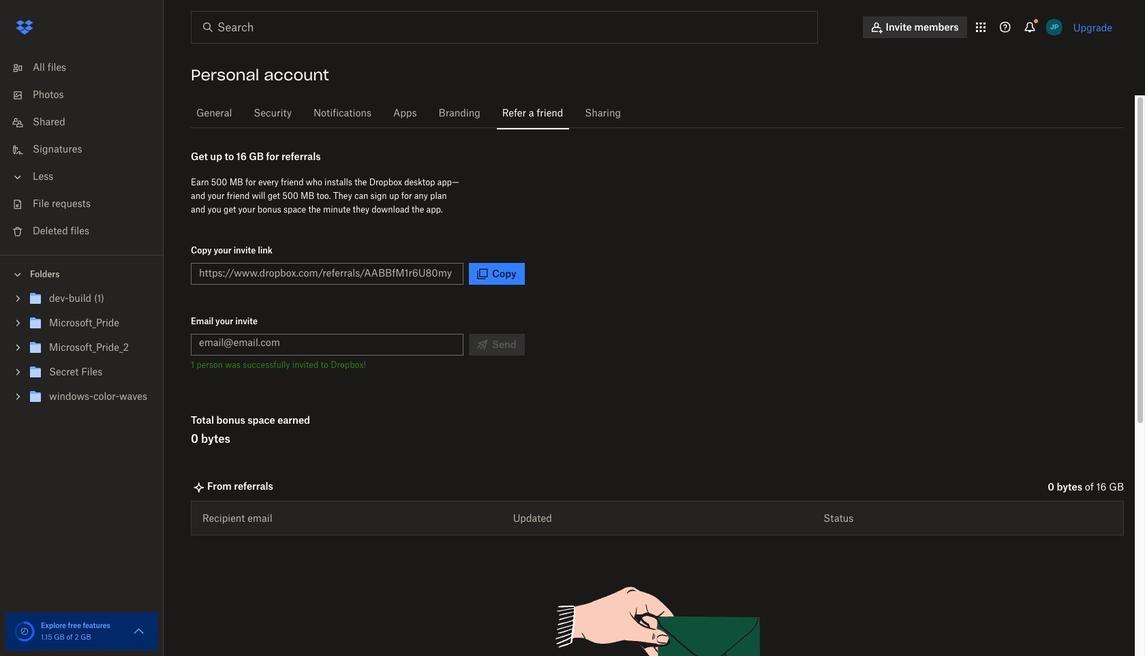 Task type: describe. For each thing, give the bounding box(es) containing it.
less image
[[11, 170, 25, 184]]

quota usage progress bar
[[14, 621, 35, 643]]

dropbox image
[[11, 14, 38, 41]]



Task type: vqa. For each thing, say whether or not it's contained in the screenshot.
Quota usage 'Element'
no



Task type: locate. For each thing, give the bounding box(es) containing it.
email@email.com text field
[[199, 335, 455, 350]]

group
[[0, 284, 164, 420]]

tab list
[[191, 95, 1124, 130]]

list
[[0, 46, 164, 255]]

Search text field
[[217, 19, 789, 35]]

None text field
[[199, 266, 452, 281]]



